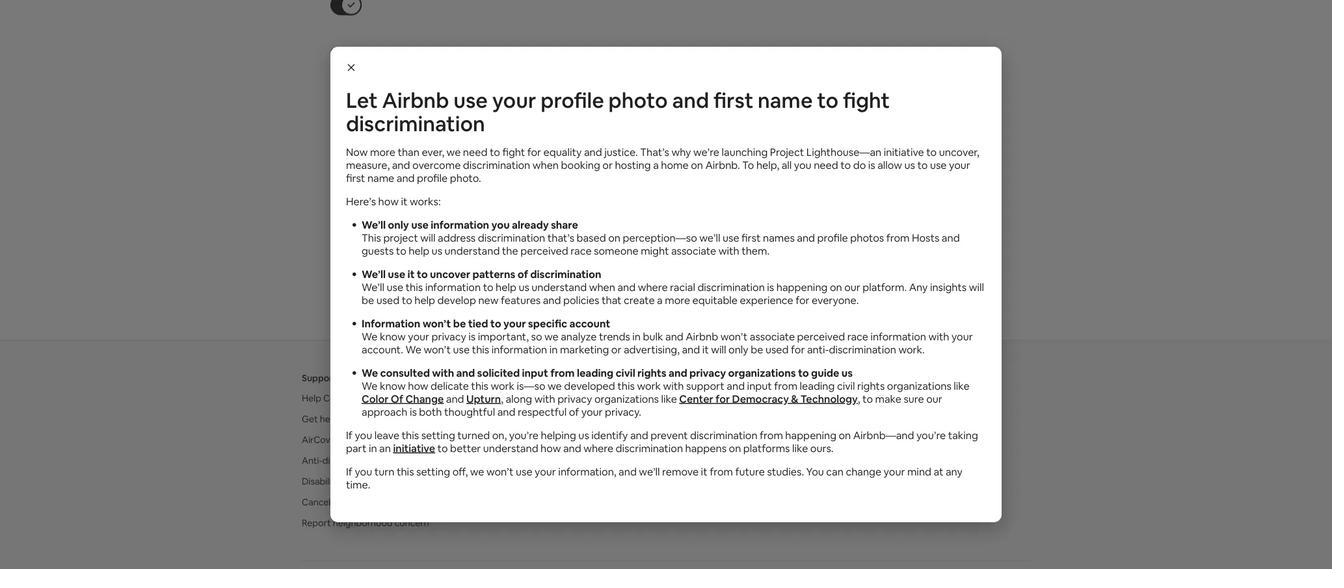 Task type: locate. For each thing, give the bounding box(es) containing it.
a right hosting
[[653, 158, 659, 172]]

hosts up any
[[912, 231, 940, 245]]

input
[[522, 367, 548, 380], [747, 380, 772, 393]]

first inside the let airbnb use your profile photo and first name to fight discrimination
[[714, 87, 753, 114]]

1 vertical spatial on,
[[492, 429, 507, 442]]

happening inside if you leave this setting turned on, you're helping us identify and prevent discrimination from happening on airbnb—and you're taking part in an
[[785, 429, 837, 442]]

1 vertical spatial of
[[569, 406, 579, 419]]

for inside the we'll use it to uncover patterns of discrimination we'll use this information to help us understand when and where racial discrimination is happening on our platform. any insights will be used to help develop new features and policies that create a more equitable experience for everyone.
[[796, 294, 810, 307]]

when inside now more than ever, we need to fight for equality and justice. that's why we're launching project lighthouse—an initiative to uncover, measure, and overcome discrimination when booking or hosting a home on airbnb. to help, all you need to do is allow us to use your first name and profile photo.
[[533, 158, 559, 172]]

will inside the we'll use it to uncover patterns of discrimination we'll use this information to help us understand when and where racial discrimination is happening on our platform. any insights will be used to help develop new features and policies that create a more equitable experience for everyone.
[[969, 281, 984, 294]]

2 we'll from the top
[[362, 268, 386, 281]]

we're
[[693, 145, 719, 159]]

associate inside we'll only use information you already share this project will address discrimination that's based on perception—so we'll use first names and profile photos from hosts and guests to help us understand the perceived race someone might associate with them.
[[671, 244, 716, 258]]

you're down respectful
[[509, 429, 539, 442]]

3 we'll from the top
[[362, 281, 384, 294]]

we right is—so
[[548, 380, 562, 393]]

help down the
[[496, 281, 516, 294]]

in left the an
[[369, 442, 377, 455]]

1 horizontal spatial where
[[638, 281, 668, 294]]

we'll left the them.
[[699, 231, 720, 245]]

privacy inside information won't be tied to your specific account we know your privacy is important, so we analyze trends in bulk and airbnb won't associate perceived race information with your account. we won't use this information in marketing or advertising, and it will only be used for anti-discrimination work.
[[432, 330, 466, 343]]

will
[[420, 231, 436, 245], [969, 281, 984, 294], [711, 343, 726, 356]]

name up "project"
[[758, 87, 813, 114]]

1 horizontal spatial used
[[432, 169, 452, 181]]

new
[[478, 294, 499, 307]]

setting
[[421, 429, 455, 442], [416, 465, 450, 479]]

our left platform.
[[844, 281, 861, 294]]

where inside the we'll use it to uncover patterns of discrimination we'll use this information to help us understand when and where racial discrimination is happening on our platform. any insights will be used to help develop new features and policies that create a more equitable experience for everyone.
[[638, 281, 668, 294]]

hosting up the airbnb your home link
[[546, 372, 580, 384]]

uncover
[[430, 268, 470, 281]]

0 horizontal spatial associate
[[671, 244, 716, 258]]

1 , from the left
[[501, 393, 503, 406]]

might
[[641, 244, 669, 258]]

it inside the we'll use it to uncover patterns of discrimination we'll use this information to help us understand when and where racial discrimination is happening on our platform. any insights will be used to help develop new features and policies that create a more equitable experience for everyone.
[[407, 268, 415, 281]]

2 horizontal spatial privacy
[[690, 367, 726, 380]]

understand inside the we'll use it to uncover patterns of discrimination we'll use this information to help us understand when and where racial discrimination is happening on our platform. any insights will be used to help develop new features and policies that create a more equitable experience for everyone.
[[532, 281, 587, 294]]

you
[[806, 465, 824, 479]]

of inside the , to make sure our approach is both thoughtful and respectful of your privacy.
[[569, 406, 579, 419]]

on, down receipts
[[383, 62, 395, 74]]

hosting for hosting resources
[[546, 434, 579, 446]]

we'll left show
[[397, 62, 416, 74]]

airbnb down show
[[382, 87, 449, 114]]

0 vertical spatial aircover
[[546, 413, 584, 425]]

airbnb inside information won't be tied to your specific account we know your privacy is important, so we analyze trends in bulk and airbnb won't associate perceived race information with your account. we won't use this information in marketing or advertising, and it will only be used for anti-discrimination work.
[[686, 330, 718, 343]]

2 horizontal spatial be
[[751, 343, 763, 356]]

or right marketing
[[611, 343, 622, 356]]

aircover link
[[302, 434, 339, 446]]

with inside information won't be tied to your specific account we know your privacy is important, so we analyze trends in bulk and airbnb won't associate perceived race information with your account. we won't use this information in marketing or advertising, and it will only be used for anti-discrimination work.
[[929, 330, 949, 343]]

you left turn
[[355, 465, 372, 479]]

you're down use my first name and profile photo to help fight discrimination
[[444, 228, 469, 240]]

0 vertical spatial when
[[533, 158, 559, 172]]

1 horizontal spatial aircover
[[546, 413, 584, 425]]

know up "consulted"
[[380, 330, 406, 343]]

name down 'sharing'
[[367, 171, 394, 185]]

used left anti-
[[766, 343, 789, 356]]

from inside if you leave this setting turned on, you're helping us identify and prevent discrimination from happening on airbnb—and you're taking part in an
[[760, 429, 783, 442]]

on up the future
[[729, 442, 741, 455]]

anti-discrimination
[[302, 455, 381, 467]]

for inside the data sharing decide how your data is used for airbnb research.
[[454, 169, 466, 181]]

you inside if you turn this setting off, we won't use your information, and we'll remove it from future studies. you can change your mind at any time.
[[355, 465, 372, 479]]

center up happens
[[679, 393, 713, 406]]

this down tied
[[472, 343, 489, 356]]

we
[[447, 145, 461, 159], [544, 330, 559, 343], [548, 380, 562, 393], [470, 465, 484, 479]]

1 horizontal spatial like
[[792, 442, 808, 455]]

discrimination inside information won't be tied to your specific account we know your privacy is important, so we analyze trends in bulk and airbnb won't associate perceived race information with your account. we won't use this information in marketing or advertising, and it will only be used for anti-discrimination work.
[[829, 343, 896, 356]]

2 horizontal spatial used
[[766, 343, 789, 356]]

hosting down community
[[546, 476, 579, 488]]

hosting for hosting responsibly
[[546, 476, 579, 488]]

1 horizontal spatial of
[[569, 406, 579, 419]]

prevent down the , to make sure our approach is both thoughtful and respectful of your privacy. at the bottom of page
[[651, 429, 688, 442]]

1 vertical spatial we'll
[[699, 231, 720, 245]]

profile left photos
[[817, 231, 848, 245]]

is down the them.
[[767, 281, 774, 294]]

on inside if you leave this setting turned on, you're helping us identify and prevent discrimination from happening on airbnb—and you're taking part in an
[[839, 429, 851, 442]]

on left platform.
[[830, 281, 842, 294]]

1 vertical spatial home
[[597, 393, 622, 404]]

3 hosting from the top
[[546, 476, 579, 488]]

will right insights
[[969, 281, 984, 294]]

1 horizontal spatial when
[[589, 281, 615, 294]]

you've
[[493, 62, 520, 74]]

is inside now more than ever, we need to fight for equality and justice. that's why we're launching project lighthouse—an initiative to uncover, measure, and overcome discrimination when booking or hosting a home on airbnb. to help, all you need to do is allow us to use your first name and profile photo.
[[868, 158, 875, 172]]

0 vertical spatial know
[[380, 330, 406, 343]]

with down help center
[[340, 413, 358, 425]]

2 , from the left
[[858, 393, 860, 406]]

is down receipts
[[374, 62, 381, 74]]

name inside the let airbnb use your profile photo and first name to fight discrimination
[[758, 87, 813, 114]]

we right so
[[544, 330, 559, 343]]

allow
[[878, 158, 902, 172]]

equitable
[[693, 294, 738, 307]]

1 horizontal spatial you're
[[509, 429, 539, 442]]

we'll inside if you turn this setting off, we won't use your information, and we'll remove it from future studies. you can change your mind at any time.
[[639, 465, 660, 479]]

like
[[954, 380, 970, 393], [661, 393, 677, 406], [792, 442, 808, 455]]

to
[[817, 87, 839, 114], [490, 145, 500, 159], [926, 145, 937, 159], [841, 158, 851, 172], [918, 158, 928, 172], [503, 212, 513, 225], [580, 228, 589, 240], [396, 244, 406, 258], [417, 268, 428, 281], [483, 281, 493, 294], [402, 294, 412, 307], [490, 317, 501, 330], [798, 367, 809, 380], [863, 393, 873, 406], [438, 442, 448, 455]]

us inside we consulted with and solicited input from leading civil rights and privacy organizations to guide us we know how delicate this work is—so we developed this work with support and input from leading civil rights organizations like color of change and upturn , along with privacy organizations like center for democracy & technology
[[842, 367, 853, 380]]

happening up "investors"
[[785, 429, 837, 442]]

a inside now more than ever, we need to fight for equality and justice. that's why we're launching project lighthouse—an initiative to uncover, measure, and overcome discrimination when booking or hosting a home on airbnb. to help, all you need to do is allow us to use your first name and profile photo.
[[653, 158, 659, 172]]

more inside now more than ever, we need to fight for equality and justice. that's why we're launching project lighthouse—an initiative to uncover, measure, and overcome discrimination when booking or hosting a home on airbnb. to help, all you need to do is allow us to use your first name and profile photo.
[[370, 145, 395, 159]]

1 horizontal spatial leading
[[800, 380, 835, 393]]

our right sure
[[926, 393, 942, 406]]

us up the
[[504, 228, 514, 240]]

1 horizontal spatial home
[[661, 158, 689, 172]]

it inside information won't be tied to your specific account we know your privacy is important, so we analyze trends in bulk and airbnb won't associate perceived race information with your account. we won't use this information in marketing or advertising, and it will only be used for anti-discrimination work.
[[702, 343, 709, 356]]

won't down the 'develop'
[[423, 317, 451, 330]]

identify inside leaving this on means that you're helping us further studies to help identify and prevent discrimination from happening on airbnb.
[[611, 228, 643, 240]]

0 vertical spatial used
[[432, 169, 452, 181]]

2 vertical spatial hosting
[[546, 476, 579, 488]]

use
[[454, 87, 488, 114], [930, 158, 947, 172], [411, 218, 429, 232], [723, 231, 739, 245], [388, 268, 405, 281], [387, 281, 403, 294], [453, 343, 470, 356], [516, 465, 532, 479]]

2 vertical spatial used
[[766, 343, 789, 356]]

0 vertical spatial understand
[[445, 244, 500, 258]]

if
[[346, 429, 353, 442], [346, 465, 353, 479]]

0 vertical spatial support
[[686, 380, 725, 393]]

in left "bulk"
[[633, 330, 641, 343]]

us inside now more than ever, we need to fight for equality and justice. that's why we're launching project lighthouse—an initiative to uncover, measure, and overcome discrimination when booking or hosting a home on airbnb. to help, all you need to do is allow us to use your first name and profile photo.
[[905, 158, 915, 172]]

0 vertical spatial be
[[362, 294, 374, 307]]

1 horizontal spatial hosts
[[912, 231, 940, 245]]

identify up someone at the left top
[[611, 228, 643, 240]]

to left guide in the right bottom of the page
[[798, 367, 809, 380]]

0 vertical spatial race
[[571, 244, 592, 258]]

0 vertical spatial will
[[420, 231, 436, 245]]

of up features
[[518, 268, 528, 281]]

this up guests at top
[[365, 228, 380, 240]]

2 vertical spatial that
[[602, 294, 622, 307]]

we'll
[[362, 218, 386, 232], [362, 268, 386, 281], [362, 281, 384, 294]]

like left ours.
[[792, 442, 808, 455]]

marketing
[[560, 343, 609, 356]]

work
[[491, 380, 515, 393], [637, 380, 661, 393]]

2 horizontal spatial we'll
[[699, 231, 720, 245]]

only
[[388, 218, 409, 232], [729, 343, 749, 356]]

input up along
[[522, 367, 548, 380]]

with right work.
[[929, 330, 949, 343]]

fight up studies
[[538, 212, 561, 225]]

if for if you leave this setting turned on, you're helping us identify and prevent discrimination from happening on airbnb—and you're taking part in an
[[346, 429, 353, 442]]

2 horizontal spatial that
[[602, 294, 622, 307]]

used up information
[[376, 294, 400, 307]]

0 vertical spatial helping
[[471, 228, 502, 240]]

community forum
[[546, 455, 623, 467]]

change
[[846, 465, 882, 479]]

hosting for hosting
[[546, 372, 580, 384]]

for
[[527, 145, 541, 159], [454, 169, 466, 181], [796, 294, 810, 307], [791, 343, 805, 356], [716, 393, 730, 406], [585, 413, 598, 425]]

that inside the we'll use it to uncover patterns of discrimination we'll use this information to help us understand when and where racial discrimination is happening on our platform. any insights will be used to help develop new features and policies that create a more equitable experience for everyone.
[[602, 294, 622, 307]]

it inside if you turn this setting off, we won't use your information, and we'll remove it from future studies. you can change your mind at any time.
[[701, 465, 708, 479]]

1 vertical spatial fight
[[502, 145, 525, 159]]

all
[[782, 158, 792, 172]]

1 horizontal spatial associate
[[750, 330, 795, 343]]

support inside we consulted with and solicited input from leading civil rights and privacy organizations to guide us we know how delicate this work is—so we developed this work with support and input from leading civil rights organizations like color of change and upturn , along with privacy organizations like center for democracy & technology
[[686, 380, 725, 393]]

the
[[502, 244, 518, 258]]

1 vertical spatial support
[[342, 476, 375, 488]]

1 horizontal spatial perceived
[[797, 330, 845, 343]]

is inside the , to make sure our approach is both thoughtful and respectful of your privacy.
[[410, 406, 417, 419]]

2 horizontal spatial will
[[969, 281, 984, 294]]

time.
[[346, 478, 370, 492]]

if you leave this setting turned on, you're helping us identify and prevent discrimination from happening on airbnb—and you're taking part in an
[[346, 429, 978, 455]]

airbnb inside the data sharing decide how your data is used for airbnb research.
[[468, 169, 497, 181]]

1 we'll from the top
[[362, 218, 386, 232]]

associate up "racial"
[[671, 244, 716, 258]]

2 horizontal spatial fight
[[843, 87, 890, 114]]

setting inside if you turn this setting off, we won't use your information, and we'll remove it from future studies. you can change your mind at any time.
[[416, 465, 450, 479]]

if for if you turn this setting off, we won't use your information, and we'll remove it from future studies. you can change your mind at any time.
[[346, 465, 353, 479]]

0 horizontal spatial ,
[[501, 393, 503, 406]]

of
[[518, 268, 528, 281], [569, 406, 579, 419]]

1 vertical spatial hosts
[[600, 413, 624, 425]]

airbnb down equitable
[[686, 330, 718, 343]]

1 vertical spatial prevent
[[651, 429, 688, 442]]

is inside read receipts when this is on, we'll show people that you've read their messages.
[[374, 62, 381, 74]]

gift cards link
[[791, 476, 832, 488]]

photo up that's
[[609, 87, 668, 114]]

use down guests at top
[[388, 268, 405, 281]]

understand right better
[[483, 442, 538, 455]]

0 horizontal spatial in
[[369, 442, 377, 455]]

help center
[[302, 393, 352, 404]]

1 hosting from the top
[[546, 372, 580, 384]]

input left &
[[747, 380, 772, 393]]

1 vertical spatial will
[[969, 281, 984, 294]]

you're
[[444, 228, 469, 240], [509, 429, 539, 442], [917, 429, 946, 442]]

consulted
[[380, 367, 430, 380]]

names
[[763, 231, 795, 245]]

1 horizontal spatial on,
[[492, 429, 507, 442]]

1 horizontal spatial race
[[847, 330, 868, 343]]

1 vertical spatial happening
[[777, 281, 828, 294]]

used inside the we'll use it to uncover patterns of discrimination we'll use this information to help us understand when and where racial discrimination is happening on our platform. any insights will be used to help develop new features and policies that create a more equitable experience for everyone.
[[376, 294, 400, 307]]

we right ever,
[[447, 145, 461, 159]]

2 horizontal spatial more
[[665, 294, 690, 307]]

0 horizontal spatial only
[[388, 218, 409, 232]]

us
[[905, 158, 915, 172], [504, 228, 514, 240], [432, 244, 442, 258], [519, 281, 529, 294], [842, 367, 853, 380], [579, 429, 589, 442]]

1 center from the left
[[679, 393, 713, 406]]

, left along
[[501, 393, 503, 406]]

taking
[[948, 429, 978, 442]]

1 vertical spatial initiative
[[393, 442, 435, 455]]

only up democracy
[[729, 343, 749, 356]]

0 horizontal spatial hosts
[[600, 413, 624, 425]]

ever,
[[422, 145, 444, 159]]

discrimination inside the let airbnb use your profile photo and first name to fight discrimination
[[346, 110, 485, 137]]

we'll
[[397, 62, 416, 74], [699, 231, 720, 245], [639, 465, 660, 479]]

only inside information won't be tied to your specific account we know your privacy is important, so we analyze trends in bulk and airbnb won't associate perceived race information with your account. we won't use this information in marketing or advertising, and it will only be used for anti-discrimination work.
[[729, 343, 749, 356]]

report
[[302, 518, 331, 529]]

first right my
[[368, 212, 387, 225]]

2 vertical spatial fight
[[538, 212, 561, 225]]

to up research.
[[490, 145, 500, 159]]

on
[[691, 158, 703, 172], [382, 228, 392, 240], [608, 231, 621, 245], [460, 240, 471, 251], [830, 281, 842, 294], [839, 429, 851, 442], [729, 442, 741, 455]]

help right get
[[320, 413, 338, 425]]

airbnb. inside now more than ever, we need to fight for equality and justice. that's why we're launching project lighthouse—an initiative to uncover, measure, and overcome discrimination when booking or hosting a home on airbnb. to help, all you need to do is allow us to use your first name and profile photo.
[[705, 158, 740, 172]]

1 horizontal spatial will
[[711, 343, 726, 356]]

we inside now more than ever, we need to fight for equality and justice. that's why we're launching project lighthouse—an initiative to uncover, measure, and overcome discrimination when booking or hosting a home on airbnb. to help, all you need to do is allow us to use your first name and profile photo.
[[447, 145, 461, 159]]

will inside we'll only use information you already share this project will address discrimination that's based on perception—so we'll use first names and profile photos from hosts and guests to help us understand the perceived race someone might associate with them.
[[420, 231, 436, 245]]

0 vertical spatial hosting
[[546, 372, 580, 384]]

that
[[473, 62, 491, 74], [424, 228, 442, 240], [602, 294, 622, 307]]

studies
[[547, 228, 578, 240]]

respectful
[[518, 406, 567, 419]]

bulk
[[643, 330, 663, 343]]

privacy left tied
[[432, 330, 466, 343]]

information
[[362, 317, 420, 330]]

that left you've
[[473, 62, 491, 74]]

that left create
[[602, 294, 622, 307]]

support left democracy
[[686, 380, 725, 393]]

cancellation options
[[302, 497, 388, 508]]

is inside the data sharing decide how your data is used for airbnb research.
[[424, 169, 430, 181]]

civil down advertising,
[[616, 367, 635, 380]]

your inside the data sharing decide how your data is used for airbnb research.
[[382, 169, 401, 181]]

1 vertical spatial if
[[346, 465, 353, 479]]

be inside the we'll use it to uncover patterns of discrimination we'll use this information to help us understand when and where racial discrimination is happening on our platform. any insights will be used to help develop new features and policies that create a more equitable experience for everyone.
[[362, 294, 374, 307]]

profile inside now more than ever, we need to fight for equality and justice. that's why we're launching project lighthouse—an initiative to uncover, measure, and overcome discrimination when booking or hosting a home on airbnb. to help, all you need to do is allow us to use your first name and profile photo.
[[417, 171, 448, 185]]

used inside information won't be tied to your specific account we know your privacy is important, so we analyze trends in bulk and airbnb won't associate perceived race information with your account. we won't use this information in marketing or advertising, and it will only be used for anti-discrimination work.
[[766, 343, 789, 356]]

1 horizontal spatial helping
[[541, 429, 576, 442]]

if inside if you turn this setting off, we won't use your information, and we'll remove it from future studies. you can change your mind at any time.
[[346, 465, 353, 479]]

neighborhood
[[333, 518, 393, 529]]

0 horizontal spatial on,
[[383, 62, 395, 74]]

1 horizontal spatial we'll
[[639, 465, 660, 479]]

how
[[362, 169, 380, 181], [378, 195, 399, 208], [408, 380, 428, 393], [541, 442, 561, 455]]

be
[[362, 294, 374, 307], [453, 317, 466, 330], [751, 343, 763, 356]]

1 horizontal spatial photo
[[609, 87, 668, 114]]

on right ours.
[[839, 429, 851, 442]]

0 vertical spatial fight
[[843, 87, 890, 114]]

we'll left the remove
[[639, 465, 660, 479]]

us down aircover for hosts
[[579, 429, 589, 442]]

us right guide in the right bottom of the page
[[842, 367, 853, 380]]

1 vertical spatial setting
[[416, 465, 450, 479]]

democracy
[[732, 393, 789, 406]]

1 vertical spatial more
[[531, 240, 554, 251]]

1 horizontal spatial that
[[473, 62, 491, 74]]

initiative link
[[393, 442, 435, 455]]

from inside leaving this on means that you're helping us further studies to help identify and prevent discrimination from happening on airbnb.
[[391, 240, 412, 251]]

0 horizontal spatial airbnb.
[[473, 240, 504, 251]]

to up the lighthouse—an
[[817, 87, 839, 114]]

name
[[758, 87, 813, 114], [367, 171, 394, 185], [389, 212, 416, 225]]

you inside now more than ever, we need to fight for equality and justice. that's why we're launching project lighthouse—an initiative to uncover, measure, and overcome discrimination when booking or hosting a home on airbnb. to help, all you need to do is allow us to use your first name and profile photo.
[[794, 158, 812, 172]]

prevent
[[662, 228, 695, 240], [651, 429, 688, 442]]

your inside now more than ever, we need to fight for equality and justice. that's why we're launching project lighthouse—an initiative to uncover, measure, and overcome discrimination when booking or hosting a home on airbnb. to help, all you need to do is allow us to use your first name and profile photo.
[[949, 158, 970, 172]]

a right create
[[657, 294, 663, 307]]

associate down experience
[[750, 330, 795, 343]]

to inside leaving this on means that you're helping us further studies to help identify and prevent discrimination from happening on airbnb.
[[580, 228, 589, 240]]

center
[[679, 393, 713, 406], [323, 393, 352, 404]]

us right patterns
[[519, 281, 529, 294]]

setting inside if you leave this setting turned on, you're helping us identify and prevent discrimination from happening on airbnb—and you're taking part in an
[[421, 429, 455, 442]]

setting left off, at the bottom
[[416, 465, 450, 479]]

support
[[686, 380, 725, 393], [342, 476, 375, 488]]

to right share
[[580, 228, 589, 240]]

0 vertical spatial a
[[653, 158, 659, 172]]

information
[[431, 218, 489, 232], [425, 281, 481, 294], [871, 330, 926, 343], [492, 343, 547, 356]]

be up democracy
[[751, 343, 763, 356]]

or
[[603, 158, 613, 172], [611, 343, 622, 356]]

1 horizontal spatial fight
[[538, 212, 561, 225]]

booking
[[561, 158, 600, 172]]

0 horizontal spatial leading
[[577, 367, 614, 380]]

rights left sure
[[857, 380, 885, 393]]

leading right &
[[800, 380, 835, 393]]

let
[[346, 87, 378, 114]]

0 vertical spatial that
[[473, 62, 491, 74]]

and inside leaving this on means that you're helping us further studies to help identify and prevent discrimination from happening on airbnb.
[[645, 228, 660, 240]]

0 vertical spatial happening
[[414, 240, 458, 251]]

1 if from the top
[[346, 429, 353, 442]]

learn more about this setting dialog
[[330, 47, 1002, 523]]

home inside now more than ever, we need to fight for equality and justice. that's why we're launching project lighthouse—an initiative to uncover, measure, and overcome discrimination when booking or hosting a home on airbnb. to help, all you need to do is allow us to use your first name and profile photo.
[[661, 158, 689, 172]]

if inside if you leave this setting turned on, you're helping us identify and prevent discrimination from happening on airbnb—and you're taking part in an
[[346, 429, 353, 442]]

setting down both at the left bottom of page
[[421, 429, 455, 442]]

0 horizontal spatial initiative
[[393, 442, 435, 455]]

information up tied
[[425, 281, 481, 294]]

1 vertical spatial photo
[[472, 212, 501, 225]]

you down the get help with a safety issue link
[[355, 429, 372, 442]]

share
[[551, 218, 578, 232]]

for inside we consulted with and solicited input from leading civil rights and privacy organizations to guide us we know how delicate this work is—so we developed this work with support and input from leading civil rights organizations like color of change and upturn , along with privacy organizations like center for democracy & technology
[[716, 393, 730, 406]]

1 vertical spatial privacy
[[690, 367, 726, 380]]

helping down use my first name and profile photo to help fight discrimination
[[471, 228, 502, 240]]

0 vertical spatial of
[[518, 268, 528, 281]]

0 vertical spatial photo
[[609, 87, 668, 114]]

happening down names
[[777, 281, 828, 294]]

from inside if you turn this setting off, we won't use your information, and we'll remove it from future studies. you can change your mind at any time.
[[710, 465, 733, 479]]

we inside we consulted with and solicited input from leading civil rights and privacy organizations to guide us we know how delicate this work is—so we developed this work with support and input from leading civil rights organizations like color of change and upturn , along with privacy organizations like center for democracy & technology
[[548, 380, 562, 393]]

aircover for aircover for hosts
[[546, 413, 584, 425]]

0 horizontal spatial we'll
[[397, 62, 416, 74]]

here's how it works:
[[346, 195, 441, 208]]

associate inside information won't be tied to your specific account we know your privacy is important, so we analyze trends in bulk and airbnb won't associate perceived race information with your account. we won't use this information in marketing or advertising, and it will only be used for anti-discrimination work.
[[750, 330, 795, 343]]

privacy for and
[[690, 367, 726, 380]]

1 vertical spatial associate
[[750, 330, 795, 343]]

rights down advertising,
[[638, 367, 667, 380]]

on, right 'turned'
[[492, 429, 507, 442]]

0 vertical spatial only
[[388, 218, 409, 232]]

work down advertising,
[[637, 380, 661, 393]]

2 hosting from the top
[[546, 434, 579, 446]]

along
[[506, 393, 532, 406]]

people
[[442, 62, 471, 74]]

1 horizontal spatial need
[[814, 158, 838, 172]]

remove
[[662, 465, 699, 479]]

cancellation options link
[[302, 497, 388, 508]]

2 if from the top
[[346, 465, 353, 479]]

2 know from the top
[[380, 380, 406, 393]]

1 vertical spatial our
[[926, 393, 942, 406]]

with
[[719, 244, 739, 258], [929, 330, 949, 343], [432, 367, 454, 380], [663, 380, 684, 393], [535, 393, 555, 406], [340, 413, 358, 425]]

us inside we'll only use information you already share this project will address discrimination that's based on perception—so we'll use first names and profile photos from hosts and guests to help us understand the perceived race someone might associate with them.
[[432, 244, 442, 258]]

leading
[[577, 367, 614, 380], [800, 380, 835, 393]]

or inside now more than ever, we need to fight for equality and justice. that's why we're launching project lighthouse—an initiative to uncover, measure, and overcome discrimination when booking or hosting a home on airbnb. to help, all you need to do is allow us to use your first name and profile photo.
[[603, 158, 613, 172]]

0 horizontal spatial helping
[[471, 228, 502, 240]]

be up information
[[362, 294, 374, 307]]

photo up leaving this on means that you're helping us further studies to help identify and prevent discrimination from happening on airbnb.
[[472, 212, 501, 225]]

race
[[571, 244, 592, 258], [847, 330, 868, 343]]

more for now
[[370, 145, 395, 159]]

read
[[330, 46, 355, 60]]

used down ever,
[[432, 169, 452, 181]]

and
[[672, 87, 709, 114], [584, 145, 602, 159], [392, 158, 410, 172], [397, 171, 415, 185], [418, 212, 436, 225], [645, 228, 660, 240], [797, 231, 815, 245], [942, 231, 960, 245], [618, 281, 636, 294], [543, 294, 561, 307], [665, 330, 684, 343], [682, 343, 700, 356], [456, 367, 475, 380], [669, 367, 687, 380], [727, 380, 745, 393], [446, 393, 464, 406], [497, 406, 515, 419], [630, 429, 648, 442], [563, 442, 581, 455], [619, 465, 637, 479]]

of inside the we'll use it to uncover patterns of discrimination we'll use this information to help us understand when and where racial discrimination is happening on our platform. any insights will be used to help develop new features and policies that create a more equitable experience for everyone.
[[518, 268, 528, 281]]

is left both at the left bottom of page
[[410, 406, 417, 419]]

1 horizontal spatial center
[[679, 393, 713, 406]]

resources
[[581, 434, 622, 446]]

privacy down information won't be tied to your specific account we know your privacy is important, so we analyze trends in bulk and airbnb won't associate perceived race information with your account. we won't use this information in marketing or advertising, and it will only be used for anti-discrimination work.
[[690, 367, 726, 380]]

0 vertical spatial perceived
[[521, 244, 568, 258]]

to left make
[[863, 393, 873, 406]]

when
[[533, 158, 559, 172], [589, 281, 615, 294]]

1 vertical spatial when
[[589, 281, 615, 294]]

get
[[302, 413, 318, 425]]

information,
[[558, 465, 616, 479]]

, inside the , to make sure our approach is both thoughtful and respectful of your privacy.
[[858, 393, 860, 406]]

1 horizontal spatial ,
[[858, 393, 860, 406]]

read
[[522, 62, 541, 74]]

is inside information won't be tied to your specific account we know your privacy is important, so we analyze trends in bulk and airbnb won't associate perceived race information with your account. we won't use this information in marketing or advertising, and it will only be used for anti-discrimination work.
[[469, 330, 476, 343]]

an
[[379, 442, 391, 455]]

fight up research.
[[502, 145, 525, 159]]

0 vertical spatial hosts
[[912, 231, 940, 245]]

us right allow
[[905, 158, 915, 172]]

your inside the let airbnb use your profile photo and first name to fight discrimination
[[492, 87, 536, 114]]

research.
[[499, 169, 537, 181]]

than
[[398, 145, 420, 159]]

1 know from the top
[[380, 330, 406, 343]]

use inside information won't be tied to your specific account we know your privacy is important, so we analyze trends in bulk and airbnb won't associate perceived race information with your account. we won't use this information in marketing or advertising, and it will only be used for anti-discrimination work.
[[453, 343, 470, 356]]

only inside we'll only use information you already share this project will address discrimination that's based on perception—so we'll use first names and profile photos from hosts and guests to help us understand the perceived race someone might associate with them.
[[388, 218, 409, 232]]

disability support link
[[302, 476, 375, 488]]

0 horizontal spatial of
[[518, 268, 528, 281]]

justice.
[[604, 145, 638, 159]]

only down "here's how it works:"
[[388, 218, 409, 232]]

understand up specific
[[532, 281, 587, 294]]

0 vertical spatial associate
[[671, 244, 716, 258]]



Task type: describe. For each thing, give the bounding box(es) containing it.
is inside the we'll use it to uncover patterns of discrimination we'll use this information to help us understand when and where racial discrimination is happening on our platform. any insights will be used to help develop new features and policies that create a more equitable experience for everyone.
[[767, 281, 774, 294]]

more for learn
[[531, 240, 554, 251]]

won't up delicate
[[424, 343, 451, 356]]

learn more
[[506, 240, 554, 251]]

to right the 'develop'
[[483, 281, 493, 294]]

help inside we'll only use information you already share this project will address discrimination that's based on perception—so we'll use first names and profile photos from hosts and guests to help us understand the perceived race someone might associate with them.
[[409, 244, 429, 258]]

equality
[[544, 145, 582, 159]]

to left do
[[841, 158, 851, 172]]

measure,
[[346, 158, 390, 172]]

1 horizontal spatial organizations
[[728, 367, 796, 380]]

won't inside if you turn this setting off, we won't use your information, and we'll remove it from future studies. you can change your mind at any time.
[[487, 465, 514, 479]]

why
[[672, 145, 691, 159]]

on, inside if you leave this setting turned on, you're helping us identify and prevent discrimination from happening on airbnb—and you're taking part in an
[[492, 429, 507, 442]]

center for democracy & technology link
[[679, 393, 858, 406]]

launching
[[722, 145, 768, 159]]

that's
[[548, 231, 574, 245]]

use my first name and profile photo to help fight discrimination
[[330, 212, 631, 225]]

trends
[[599, 330, 630, 343]]

we'll use it to uncover patterns of discrimination we'll use this information to help us understand when and where racial discrimination is happening on our platform. any insights will be used to help develop new features and policies that create a more equitable experience for everyone.
[[362, 268, 984, 307]]

information down platform.
[[871, 330, 926, 343]]

help up further
[[516, 212, 536, 225]]

discrimination inside leaving this on means that you're helping us further studies to help identify and prevent discrimination from happening on airbnb.
[[330, 240, 389, 251]]

we'll only use information you already share this project will address discrimination that's based on perception—so we'll use first names and profile photos from hosts and guests to help us understand the perceived race someone might associate with them.
[[362, 218, 960, 258]]

with up change
[[432, 367, 454, 380]]

messages.
[[564, 62, 608, 74]]

use down works:
[[411, 218, 429, 232]]

on inside the we'll use it to uncover patterns of discrimination we'll use this information to help us understand when and where racial discrimination is happening on our platform. any insights will be used to help develop new features and policies that create a more equitable experience for everyone.
[[830, 281, 842, 294]]

color of change link
[[362, 393, 444, 406]]

work.
[[899, 343, 925, 356]]

this inside the we'll use it to uncover patterns of discrimination we'll use this information to help us understand when and where racial discrimination is happening on our platform. any insights will be used to help develop new features and policies that create a more equitable experience for everyone.
[[406, 281, 423, 294]]

we consulted with and solicited input from leading civil rights and privacy organizations to guide us we know how delicate this work is—so we developed this work with support and input from leading civil rights organizations like color of change and upturn , along with privacy organizations like center for democracy & technology
[[362, 367, 970, 406]]

0 horizontal spatial civil
[[616, 367, 635, 380]]

discrimination inside we'll only use information you already share this project will address discrimination that's based on perception—so we'll use first names and profile photos from hosts and guests to help us understand the perceived race someone might associate with them.
[[478, 231, 545, 245]]

both
[[419, 406, 442, 419]]

us inside leaving this on means that you're helping us further studies to help identify and prevent discrimination from happening on airbnb.
[[504, 228, 514, 240]]

airbnb your home link
[[546, 393, 622, 404]]

fight inside now more than ever, we need to fight for equality and justice. that's why we're launching project lighthouse—an initiative to uncover, measure, and overcome discrimination when booking or hosting a home on airbnb. to help, all you need to do is allow us to use your first name and profile photo.
[[502, 145, 525, 159]]

you're inside leaving this on means that you're helping us further studies to help identify and prevent discrimination from happening on airbnb.
[[444, 228, 469, 240]]

on inside now more than ever, we need to fight for equality and justice. that's why we're launching project lighthouse—an initiative to uncover, measure, and overcome discrimination when booking or hosting a home on airbnb. to help, all you need to do is allow us to use your first name and profile photo.
[[691, 158, 703, 172]]

information inside we'll only use information you already share this project will address discrimination that's based on perception—so we'll use first names and profile photos from hosts and guests to help us understand the perceived race someone might associate with them.
[[431, 218, 489, 232]]

on inside we'll only use information you already share this project will address discrimination that's based on perception—so we'll use first names and profile photos from hosts and guests to help us understand the perceived race someone might associate with them.
[[608, 231, 621, 245]]

prevent inside if you leave this setting turned on, you're helping us identify and prevent discrimination from happening on airbnb—and you're taking part in an
[[651, 429, 688, 442]]

on right this
[[382, 228, 392, 240]]

0 horizontal spatial input
[[522, 367, 548, 380]]

develop
[[438, 294, 476, 307]]

support
[[302, 372, 337, 384]]

data
[[403, 169, 422, 181]]

ours.
[[810, 442, 834, 455]]

with down advertising,
[[663, 380, 684, 393]]

everyone.
[[812, 294, 859, 307]]

lighthouse—an
[[807, 145, 882, 159]]

hosting resources
[[546, 434, 622, 446]]

this inside information won't be tied to your specific account we know your privacy is important, so we analyze trends in bulk and airbnb won't associate perceived race information with your account. we won't use this information in marketing or advertising, and it will only be used for anti-discrimination work.
[[472, 343, 489, 356]]

options
[[356, 497, 388, 508]]

race inside information won't be tied to your specific account we know your privacy is important, so we analyze trends in bulk and airbnb won't associate perceived race information with your account. we won't use this information in marketing or advertising, and it will only be used for anti-discrimination work.
[[847, 330, 868, 343]]

cancellation
[[302, 497, 354, 508]]

information won't be tied to your specific account we know your privacy is important, so we analyze trends in bulk and airbnb won't associate perceived race information with your account. we won't use this information in marketing or advertising, and it will only be used for anti-discrimination work.
[[362, 317, 973, 356]]

profile inside we'll only use information you already share this project will address discrimination that's based on perception—so we'll use first names and profile photos from hosts and guests to help us understand the perceived race someone might associate with them.
[[817, 231, 848, 245]]

help,
[[756, 158, 779, 172]]

report neighborhood concern link
[[302, 518, 429, 529]]

0 horizontal spatial like
[[661, 393, 677, 406]]

we'll for we'll
[[362, 268, 386, 281]]

platform.
[[863, 281, 907, 294]]

someone
[[594, 244, 639, 258]]

uncover,
[[939, 145, 980, 159]]

1 vertical spatial be
[[453, 317, 466, 330]]

color
[[362, 393, 389, 406]]

further
[[516, 228, 545, 240]]

perceived inside information won't be tied to your specific account we know your privacy is important, so we analyze trends in bulk and airbnb won't associate perceived race information with your account. we won't use this information in marketing or advertising, and it will only be used for anti-discrimination work.
[[797, 330, 845, 343]]

discrimination inside now more than ever, we need to fight for equality and justice. that's why we're launching project lighthouse—an initiative to uncover, measure, and overcome discrimination when booking or hosting a home on airbnb. to help, all you need to do is allow us to use your first name and profile photo.
[[463, 158, 530, 172]]

race inside we'll only use information you already share this project will address discrimination that's based on perception—so we'll use first names and profile photos from hosts and guests to help us understand the perceived race someone might associate with them.
[[571, 244, 592, 258]]

0 horizontal spatial rights
[[638, 367, 667, 380]]

know inside we consulted with and solicited input from leading civil rights and privacy organizations to guide us we know how delicate this work is—so we developed this work with support and input from leading civil rights organizations like color of change and upturn , along with privacy organizations like center for democracy & technology
[[380, 380, 406, 393]]

forum
[[598, 455, 623, 467]]

create
[[624, 294, 655, 307]]

already
[[512, 218, 549, 232]]

when inside the we'll use it to uncover patterns of discrimination we'll use this information to help us understand when and where racial discrimination is happening on our platform. any insights will be used to help develop new features and policies that create a more equitable experience for everyone.
[[589, 281, 615, 294]]

first inside we'll only use information you already share this project will address discrimination that's based on perception—so we'll use first names and profile photos from hosts and guests to help us understand the perceived race someone might associate with them.
[[742, 231, 761, 245]]

to up leaving this on means that you're helping us further studies to help identify and prevent discrimination from happening on airbnb.
[[503, 212, 513, 225]]

that inside read receipts when this is on, we'll show people that you've read their messages.
[[473, 62, 491, 74]]

leave
[[374, 429, 399, 442]]

0 horizontal spatial need
[[463, 145, 488, 159]]

setting for turned
[[421, 429, 455, 442]]

change
[[406, 393, 444, 406]]

based
[[577, 231, 606, 245]]

our inside the we'll use it to uncover patterns of discrimination we'll use this information to help us understand when and where racial discrimination is happening on our platform. any insights will be used to help develop new features and policies that create a more equitable experience for everyone.
[[844, 281, 861, 294]]

use left the them.
[[723, 231, 739, 245]]

airbnb—and
[[853, 429, 914, 442]]

platforms
[[743, 442, 790, 455]]

this inside leaving this on means that you're helping us further studies to help identify and prevent discrimination from happening on airbnb.
[[365, 228, 380, 240]]

, inside we consulted with and solicited input from leading civil rights and privacy organizations to guide us we know how delicate this work is—so we developed this work with support and input from leading civil rights organizations like color of change and upturn , along with privacy organizations like center for democracy & technology
[[501, 393, 503, 406]]

guests
[[362, 244, 394, 258]]

know inside information won't be tied to your specific account we know your privacy is important, so we analyze trends in bulk and airbnb won't associate perceived race information with your account. we won't use this information in marketing or advertising, and it will only be used for anti-discrimination work.
[[380, 330, 406, 343]]

you inside we'll only use information you already share this project will address discrimination that's based on perception—so we'll use first names and profile photos from hosts and guests to help us understand the perceived race someone might associate with them.
[[491, 218, 510, 232]]

solicited
[[477, 367, 520, 380]]

to up information
[[402, 294, 412, 307]]

center inside we consulted with and solicited input from leading civil rights and privacy organizations to guide us we know how delicate this work is—so we developed this work with support and input from leading civil rights organizations like color of change and upturn , along with privacy organizations like center for democracy & technology
[[679, 393, 713, 406]]

to inside information won't be tied to your specific account we know your privacy is important, so we analyze trends in bulk and airbnb won't associate perceived race information with your account. we won't use this information in marketing or advertising, and it will only be used for anti-discrimination work.
[[490, 317, 501, 330]]

and inside the , to make sure our approach is both thoughtful and respectful of your privacy.
[[497, 406, 515, 419]]

advertising,
[[624, 343, 680, 356]]

airbnb up respectful
[[546, 393, 575, 404]]

issue
[[395, 413, 416, 425]]

prevent inside leaving this on means that you're helping us further studies to help identify and prevent discrimination from happening on airbnb.
[[662, 228, 695, 240]]

use up information
[[387, 281, 403, 294]]

for inside information won't be tied to your specific account we know your privacy is important, so we analyze trends in bulk and airbnb won't associate perceived race information with your account. we won't use this information in marketing or advertising, and it will only be used for anti-discrimination work.
[[791, 343, 805, 356]]

setting for off,
[[416, 465, 450, 479]]

0 horizontal spatial home
[[597, 393, 622, 404]]

now
[[346, 145, 368, 159]]

anti-
[[807, 343, 829, 356]]

use inside now more than ever, we need to fight for equality and justice. that's why we're launching project lighthouse—an initiative to uncover, measure, and overcome discrimination when booking or hosting a home on airbnb. to help, all you need to do is allow us to use your first name and profile photo.
[[930, 158, 947, 172]]

hosts inside we'll only use information you already share this project will address discrimination that's based on perception—so we'll use first names and profile photos from hosts and guests to help us understand the perceived race someone might associate with them.
[[912, 231, 940, 245]]

address
[[438, 231, 476, 245]]

overcome
[[412, 158, 461, 172]]

get help with a safety issue link
[[302, 413, 416, 425]]

your inside the , to make sure our approach is both thoughtful and respectful of your privacy.
[[581, 406, 603, 419]]

1 horizontal spatial in
[[550, 343, 558, 356]]

anti-
[[302, 455, 322, 467]]

help
[[302, 393, 321, 404]]

a inside the we'll use it to uncover patterns of discrimination we'll use this information to help us understand when and where racial discrimination is happening on our platform. any insights will be used to help develop new features and policies that create a more equitable experience for everyone.
[[657, 294, 663, 307]]

1 horizontal spatial input
[[747, 380, 772, 393]]

will inside information won't be tied to your specific account we know your privacy is important, so we analyze trends in bulk and airbnb won't associate perceived race information with your account. we won't use this information in marketing or advertising, and it will only be used for anti-discrimination work.
[[711, 343, 726, 356]]

name inside now more than ever, we need to fight for equality and justice. that's why we're launching project lighthouse—an initiative to uncover, measure, and overcome discrimination when booking or hosting a home on airbnb. to help, all you need to do is allow us to use your first name and profile photo.
[[367, 171, 394, 185]]

works:
[[410, 195, 441, 208]]

this up thoughtful
[[471, 380, 489, 393]]

understand inside we'll only use information you already share this project will address discrimination that's based on perception—so we'll use first names and profile photos from hosts and guests to help us understand the perceived race someone might associate with them.
[[445, 244, 500, 258]]

and inside the let airbnb use your profile photo and first name to fight discrimination
[[672, 87, 709, 114]]

fight inside the let airbnb use your profile photo and first name to fight discrimination
[[843, 87, 890, 114]]

privacy for your
[[432, 330, 466, 343]]

leaving this on means that you're helping us further studies to help identify and prevent discrimination from happening on airbnb.
[[330, 228, 695, 251]]

any
[[946, 465, 963, 479]]

2 vertical spatial name
[[389, 212, 416, 225]]

to left better
[[438, 442, 448, 455]]

initiative to better understand how and where discrimination happens on platforms like ours.
[[393, 442, 834, 455]]

we inside if you turn this setting off, we won't use your information, and we'll remove it from future studies. you can change your mind at any time.
[[470, 465, 484, 479]]

photos
[[850, 231, 884, 245]]

helping inside leaving this on means that you're helping us further studies to help identify and prevent discrimination from happening on airbnb.
[[471, 228, 502, 240]]

2 work from the left
[[637, 380, 661, 393]]

this inside if you turn this setting off, we won't use your information, and we'll remove it from future studies. you can change your mind at any time.
[[397, 465, 414, 479]]

with inside we'll only use information you already share this project will address discrimination that's based on perception—so we'll use first names and profile photos from hosts and guests to help us understand the perceived race someone might associate with them.
[[719, 244, 739, 258]]

2 vertical spatial understand
[[483, 442, 538, 455]]

2 center from the left
[[323, 393, 352, 404]]

information inside the we'll use it to uncover patterns of discrimination we'll use this information to help us understand when and where racial discrimination is happening on our platform. any insights will be used to help develop new features and policies that create a more equitable experience for everyone.
[[425, 281, 481, 294]]

0 horizontal spatial where
[[584, 442, 614, 455]]

our inside the , to make sure our approach is both thoughtful and respectful of your privacy.
[[926, 393, 942, 406]]

photo inside the let airbnb use your profile photo and first name to fight discrimination
[[609, 87, 668, 114]]

this inside read receipts when this is on, we'll show people that you've read their messages.
[[357, 62, 372, 74]]

leaving
[[330, 228, 363, 240]]

to left uncover on the top left of the page
[[417, 268, 428, 281]]

us inside if you leave this setting turned on, you're helping us identify and prevent discrimination from happening on airbnb—and you're taking part in an
[[579, 429, 589, 442]]

specific
[[528, 317, 567, 330]]

won't down equitable
[[721, 330, 748, 343]]

to right allow
[[918, 158, 928, 172]]

us inside the we'll use it to uncover patterns of discrimination we'll use this information to help us understand when and where racial discrimination is happening on our platform. any insights will be used to help develop new features and policies that create a more equitable experience for everyone.
[[519, 281, 529, 294]]

you inside if you leave this setting turned on, you're helping us identify and prevent discrimination from happening on airbnb—and you're taking part in an
[[355, 429, 372, 442]]

of
[[391, 393, 403, 406]]

better
[[450, 442, 481, 455]]

thoughtful
[[444, 406, 495, 419]]

upturn link
[[466, 393, 501, 406]]

to inside the let airbnb use your profile photo and first name to fight discrimination
[[817, 87, 839, 114]]

how inside we consulted with and solicited input from leading civil rights and privacy organizations to guide us we know how delicate this work is—so we developed this work with support and input from leading civil rights organizations like color of change and upturn , along with privacy organizations like center for democracy & technology
[[408, 380, 428, 393]]

show
[[418, 62, 440, 74]]

we inside information won't be tied to your specific account we know your privacy is important, so we analyze trends in bulk and airbnb won't associate perceived race information with your account. we won't use this information in marketing or advertising, and it will only be used for anti-discrimination work.
[[544, 330, 559, 343]]

here's
[[346, 195, 376, 208]]

guide
[[811, 367, 839, 380]]

it left works:
[[401, 195, 408, 208]]

on down use my first name and profile photo to help fight discrimination
[[460, 240, 471, 251]]

for inside now more than ever, we need to fight for equality and justice. that's why we're launching project lighthouse—an initiative to uncover, measure, and overcome discrimination when booking or hosting a home on airbnb. to help, all you need to do is allow us to use your first name and profile photo.
[[527, 145, 541, 159]]

tied
[[468, 317, 488, 330]]

technology
[[801, 393, 858, 406]]

we'll for project
[[362, 218, 386, 232]]

careers
[[791, 434, 824, 446]]

help center link
[[302, 393, 352, 404]]

more inside the we'll use it to uncover patterns of discrimination we'll use this information to help us understand when and where racial discrimination is happening on our platform. any insights will be used to help develop new features and policies that create a more equitable experience for everyone.
[[665, 294, 690, 307]]

insights
[[930, 281, 967, 294]]

1 work from the left
[[491, 380, 515, 393]]

community
[[546, 455, 596, 467]]

developed
[[564, 380, 615, 393]]

0 horizontal spatial support
[[342, 476, 375, 488]]

2 horizontal spatial in
[[633, 330, 641, 343]]

future
[[735, 465, 765, 479]]

their
[[543, 62, 562, 74]]

to inside we consulted with and solicited input from leading civil rights and privacy organizations to guide us we know how delicate this work is—so we developed this work with support and input from leading civil rights organizations like color of change and upturn , along with privacy organizations like center for democracy & technology
[[798, 367, 809, 380]]

0 horizontal spatial organizations
[[595, 393, 659, 406]]

airbnb up the newsroom link
[[791, 372, 820, 384]]

in inside if you leave this setting turned on, you're helping us identify and prevent discrimination from happening on airbnb—and you're taking part in an
[[369, 442, 377, 455]]

happens
[[685, 442, 727, 455]]

to left uncover,
[[926, 145, 937, 159]]

0 horizontal spatial photo
[[472, 212, 501, 225]]

off,
[[453, 465, 468, 479]]

we'll inside read receipts when this is on, we'll show people that you've read their messages.
[[397, 62, 416, 74]]

happening inside the we'll use it to uncover patterns of discrimination we'll use this information to help us understand when and where racial discrimination is happening on our platform. any insights will be used to help develop new features and policies that create a more equitable experience for everyone.
[[777, 281, 828, 294]]

1 horizontal spatial civil
[[837, 380, 855, 393]]

use inside if you turn this setting off, we won't use your information, and we'll remove it from future studies. you can change your mind at any time.
[[516, 465, 532, 479]]

information up 'solicited'
[[492, 343, 547, 356]]

2 horizontal spatial you're
[[917, 429, 946, 442]]

2 vertical spatial a
[[360, 413, 365, 425]]

if you turn this setting off, we won't use your information, and we'll remove it from future studies. you can change your mind at any time.
[[346, 465, 963, 492]]

on, inside read receipts when this is on, we'll show people that you've read their messages.
[[383, 62, 395, 74]]

experience
[[740, 294, 793, 307]]

with right along
[[535, 393, 555, 406]]

2 horizontal spatial organizations
[[887, 380, 952, 393]]

is—so
[[517, 380, 545, 393]]

we'll inside we'll only use information you already share this project will address discrimination that's based on perception—so we'll use first names and profile photos from hosts and guests to help us understand the perceived race someone might associate with them.
[[699, 231, 720, 245]]

account.
[[362, 343, 403, 356]]

how inside the data sharing decide how your data is used for airbnb research.
[[362, 169, 380, 181]]

help left the 'develop'
[[415, 294, 435, 307]]

aircover for aircover link
[[302, 434, 339, 446]]

used inside the data sharing decide how your data is used for airbnb research.
[[432, 169, 452, 181]]

receipts
[[357, 46, 398, 60]]

gift
[[791, 476, 807, 488]]

2 vertical spatial be
[[751, 343, 763, 356]]

1 horizontal spatial rights
[[857, 380, 885, 393]]

happening inside leaving this on means that you're helping us further studies to help identify and prevent discrimination from happening on airbnb.
[[414, 240, 458, 251]]

2 horizontal spatial like
[[954, 380, 970, 393]]

1 horizontal spatial privacy
[[558, 393, 592, 406]]

this up privacy.
[[618, 380, 635, 393]]

profile up address
[[439, 212, 469, 225]]



Task type: vqa. For each thing, say whether or not it's contained in the screenshot.
date
no



